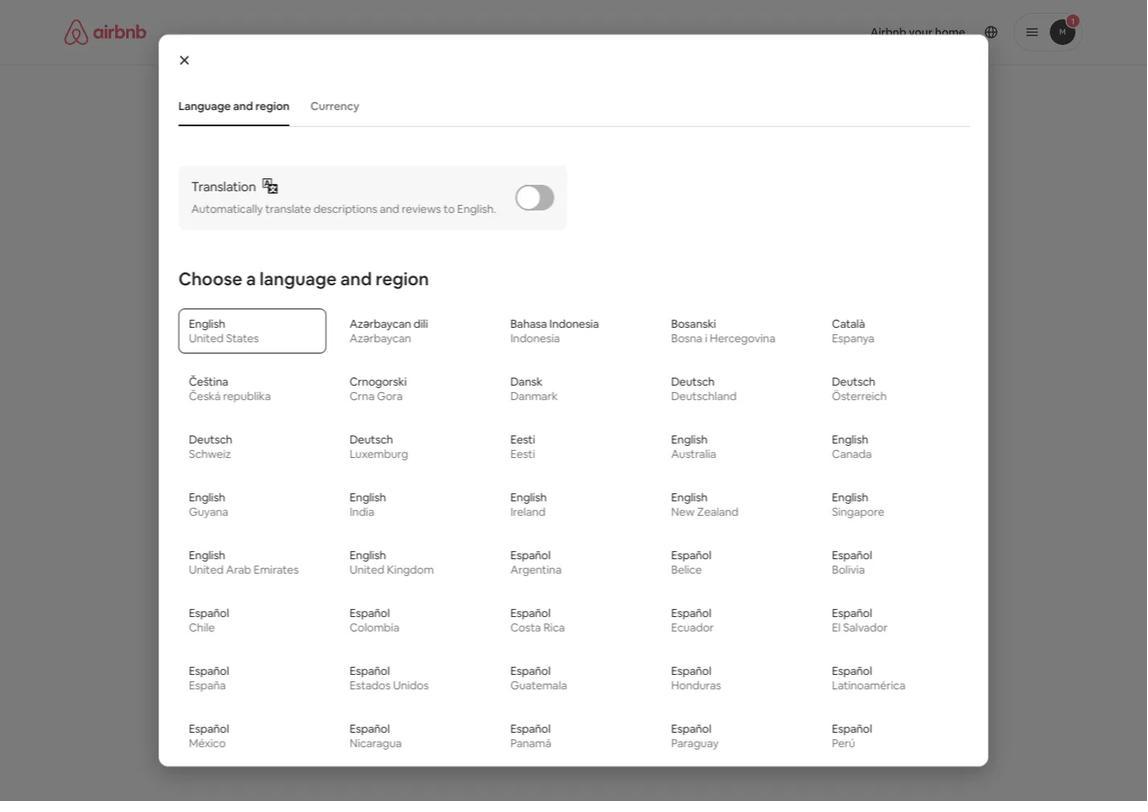 Task type: vqa. For each thing, say whether or not it's contained in the screenshot.


Task type: locate. For each thing, give the bounding box(es) containing it.
choose a language and currency element
[[168, 86, 979, 802]]

republika
[[223, 389, 271, 404]]

english for ireland
[[510, 490, 546, 505]]

and inside button
[[233, 99, 253, 113]]

english inside english united states
[[189, 317, 225, 331]]

english left states
[[189, 317, 225, 331]]

discrimination.
[[609, 166, 688, 180]]

visit
[[690, 166, 713, 180]]

español for paraguay
[[671, 722, 711, 736]]

español estados unidos
[[349, 664, 428, 693]]

paraguay
[[671, 736, 718, 751]]

español down estados
[[349, 722, 390, 736]]

2023
[[432, 198, 457, 212], [432, 256, 457, 271]]

choose
[[178, 267, 242, 290]]

español down chile
[[189, 664, 229, 679]]

español left unidos
[[349, 664, 390, 679]]

united inside the english united arab emirates
[[189, 563, 223, 577]]

español inside español honduras
[[671, 664, 711, 679]]

español inside español panamá
[[510, 722, 550, 736]]

español inside español ecuador
[[671, 606, 711, 621]]

english down deutschland
[[671, 433, 707, 447]]

united for english united kingdom
[[349, 563, 384, 577]]

1 vertical spatial october
[[367, 256, 411, 271]]

english.
[[457, 202, 496, 216]]

english inside english united kingdom
[[349, 548, 386, 563]]

gora
[[377, 389, 402, 404]]

1 vertical spatial and
[[379, 202, 399, 216]]

2 horizontal spatial and
[[379, 202, 399, 216]]

español down salvador
[[832, 664, 872, 679]]

to inside language and region tab panel
[[443, 202, 455, 216]]

1 october from the top
[[367, 198, 411, 212]]

español inside español latinoamérica
[[832, 664, 872, 679]]

english down luxemburg
[[349, 490, 386, 505]]

danmark
[[510, 389, 557, 404]]

indonesia right bahasa
[[549, 317, 599, 331]]

october
[[367, 198, 411, 212], [367, 256, 411, 271]]

español argentina
[[510, 548, 561, 577]]

your right visit
[[716, 166, 740, 180]]

español down ireland
[[510, 548, 550, 563]]

emirates
[[253, 563, 298, 577]]

čeština česká republika
[[189, 375, 271, 404]]

español for latinoamérica
[[832, 664, 872, 679]]

català
[[832, 317, 865, 331]]

states
[[226, 331, 258, 346]]

eesti up "english ireland"
[[510, 447, 535, 462]]

english down india
[[349, 548, 386, 563]]

1 vertical spatial region
[[375, 267, 429, 290]]

el
[[832, 621, 841, 635]]

0 vertical spatial october
[[367, 198, 411, 212]]

english inside the english united arab emirates
[[189, 548, 225, 563]]

costa
[[510, 621, 541, 635]]

español
[[510, 548, 550, 563], [671, 548, 711, 563], [832, 548, 872, 563], [189, 606, 229, 621], [349, 606, 390, 621], [510, 606, 550, 621], [671, 606, 711, 621], [832, 606, 872, 621], [189, 664, 229, 679], [349, 664, 390, 679], [510, 664, 550, 679], [671, 664, 711, 679], [832, 664, 872, 679], [189, 722, 229, 736], [349, 722, 390, 736], [510, 722, 550, 736], [671, 722, 711, 736], [832, 722, 872, 736]]

deutsch
[[671, 375, 714, 389], [832, 375, 875, 389], [189, 433, 232, 447], [349, 433, 393, 447]]

español inside "español guatemala"
[[510, 664, 550, 679]]

español perú
[[832, 722, 872, 751]]

español for ecuador
[[671, 606, 711, 621]]

español inside español costa rica
[[510, 606, 550, 621]]

español inside español argentina
[[510, 548, 550, 563]]

bahasa indonesia indonesia
[[510, 317, 599, 346]]

español inside español el salvador
[[832, 606, 872, 621]]

learn
[[427, 180, 453, 195]]

english inside english singapore
[[832, 490, 868, 505]]

english down schweiz
[[189, 490, 225, 505]]

tab list containing language and region
[[170, 86, 969, 126]]

česká
[[189, 389, 220, 404]]

0 horizontal spatial and
[[233, 99, 253, 113]]

español down españa
[[189, 722, 229, 736]]

deutsch inside deutsch luxemburg
[[349, 433, 393, 447]]

español inside español nicaragua
[[349, 722, 390, 736]]

español down costa
[[510, 664, 550, 679]]

opt
[[500, 180, 518, 195]]

español panamá
[[510, 722, 551, 751]]

united for english united arab emirates
[[189, 563, 223, 577]]

to right like
[[417, 166, 428, 180]]

español down singapore
[[832, 548, 872, 563]]

español down ecuador
[[671, 664, 711, 679]]

english inside english new zealand
[[671, 490, 707, 505]]

profile element
[[593, 0, 1083, 64]]

english inside english guyana
[[189, 490, 225, 505]]

like
[[396, 166, 414, 180]]

united left states
[[189, 331, 223, 346]]

english left arab
[[189, 548, 225, 563]]

united inside english united states
[[189, 331, 223, 346]]

english guyana
[[189, 490, 228, 519]]

español down bolivia
[[832, 606, 872, 621]]

english inside english canada
[[832, 433, 868, 447]]

español for panamá
[[510, 722, 550, 736]]

argentina
[[510, 563, 561, 577]]

español down guatemala
[[510, 722, 550, 736]]

eesti eesti
[[510, 433, 535, 462]]

español down new
[[671, 548, 711, 563]]

bahasa
[[510, 317, 547, 331]]

español for estados
[[349, 664, 390, 679]]

indonesia up dansk
[[510, 331, 560, 346]]

español nicaragua
[[349, 722, 402, 751]]

your
[[452, 166, 476, 180], [716, 166, 740, 180]]

choose a language and region
[[178, 267, 429, 290]]

english for singapore
[[832, 490, 868, 505]]

español down argentina
[[510, 606, 550, 621]]

ireland
[[510, 505, 545, 519]]

español for méxico
[[189, 722, 229, 736]]

1 horizontal spatial and
[[340, 267, 372, 290]]

deutsch down the crna
[[349, 433, 393, 447]]

deutsch inside deutsch deutschland
[[671, 375, 714, 389]]

fight
[[582, 166, 607, 180]]

more
[[456, 180, 484, 195]]

united inside english united kingdom
[[349, 563, 384, 577]]

español paraguay
[[671, 722, 718, 751]]

latinoamérica
[[832, 679, 905, 693]]

deutsch inside deutsch österreich
[[832, 375, 875, 389]]

canada
[[832, 447, 872, 462]]

24,
[[414, 256, 429, 271]]

english inside "english australia"
[[671, 433, 707, 447]]

english down österreich on the right of the page
[[832, 433, 868, 447]]

ecuador
[[671, 621, 714, 635]]

region
[[255, 99, 289, 113], [375, 267, 429, 290]]

united left kingdom
[[349, 563, 384, 577]]

region up dili
[[375, 267, 429, 290]]

0 vertical spatial and
[[233, 99, 253, 113]]

2 vertical spatial and
[[340, 267, 372, 290]]

arab
[[226, 563, 251, 577]]

united left arab
[[189, 563, 223, 577]]

2023 down learn
[[432, 198, 457, 212]]

to down learn
[[443, 202, 455, 216]]

1 eesti from the top
[[510, 433, 535, 447]]

0 horizontal spatial your
[[452, 166, 476, 180]]

2 eesti from the top
[[510, 447, 535, 462]]

0 vertical spatial 2023
[[432, 198, 457, 212]]

2 2023 from the top
[[432, 256, 457, 271]]

2023 right 24, at the left top of page
[[432, 256, 457, 271]]

deutsch down "espanya"
[[832, 375, 875, 389]]

english down "australia"
[[671, 490, 707, 505]]

notifications
[[319, 96, 475, 129]]

crna
[[349, 389, 374, 404]]

settings
[[367, 180, 410, 195]]

i
[[705, 331, 707, 346]]

english down canada
[[832, 490, 868, 505]]

october down settings
[[367, 198, 411, 212]]

español down honduras
[[671, 722, 711, 736]]

2 azərbaycan from the top
[[349, 331, 411, 346]]

deutsch down "česká"
[[189, 433, 232, 447]]

eesti down danmark
[[510, 433, 535, 447]]

deutschland
[[671, 389, 737, 404]]

deutsch for deutschland
[[671, 375, 714, 389]]

india
[[349, 505, 374, 519]]

1 horizontal spatial your
[[716, 166, 740, 180]]

español for belice
[[671, 548, 711, 563]]

español down latinoamérica
[[832, 722, 872, 736]]

español for bolivia
[[832, 548, 872, 563]]

2 october from the top
[[367, 256, 411, 271]]

español for costa
[[510, 606, 550, 621]]

2023 inside we'd like to use your information to help fight discrimination. visit your privacy settings to learn more or opt out. october 26, 2023
[[432, 198, 457, 212]]

kingdom
[[387, 563, 434, 577]]

indonesia
[[549, 317, 599, 331], [510, 331, 560, 346]]

and
[[233, 99, 253, 113], [379, 202, 399, 216], [340, 267, 372, 290]]

deutsch schweiz
[[189, 433, 232, 462]]

deutsch deutschland
[[671, 375, 737, 404]]

english for united states
[[189, 317, 225, 331]]

language and region button
[[170, 91, 297, 121]]

october 24, 2023 button
[[319, 226, 806, 290]]

español for argentina
[[510, 548, 550, 563]]

english
[[189, 317, 225, 331], [671, 433, 707, 447], [832, 433, 868, 447], [189, 490, 225, 505], [349, 490, 386, 505], [510, 490, 546, 505], [671, 490, 707, 505], [832, 490, 868, 505], [189, 548, 225, 563], [349, 548, 386, 563]]

october inside we'd like to use your information to help fight discrimination. visit your privacy settings to learn more or opt out. october 26, 2023
[[367, 198, 411, 212]]

español down english united kingdom
[[349, 606, 390, 621]]

english for united kingdom
[[349, 548, 386, 563]]

to up 26,
[[413, 180, 424, 195]]

español inside español paraguay
[[671, 722, 711, 736]]

español down arab
[[189, 606, 229, 621]]

english down eesti eesti
[[510, 490, 546, 505]]

español inside español colombia
[[349, 606, 390, 621]]

deutsch down bosna
[[671, 375, 714, 389]]

your right use
[[452, 166, 476, 180]]

region left currency button
[[255, 99, 289, 113]]

0 horizontal spatial region
[[255, 99, 289, 113]]

english for new zealand
[[671, 490, 707, 505]]

español latinoamérica
[[832, 664, 905, 693]]

1 vertical spatial 2023
[[432, 256, 457, 271]]

tab list
[[170, 86, 969, 126]]

salvador
[[843, 621, 888, 635]]

español colombia
[[349, 606, 399, 635]]

deutsch österreich
[[832, 375, 887, 404]]

1 horizontal spatial region
[[375, 267, 429, 290]]

español inside español estados unidos
[[349, 664, 390, 679]]

october left 24, at the left top of page
[[367, 256, 411, 271]]

2 your from the left
[[716, 166, 740, 180]]

automatically
[[191, 202, 263, 216]]

español down belice
[[671, 606, 711, 621]]

español for colombia
[[349, 606, 390, 621]]

october inside button
[[367, 256, 411, 271]]

0 vertical spatial region
[[255, 99, 289, 113]]

translation
[[191, 178, 256, 195]]

1 2023 from the top
[[432, 198, 457, 212]]



Task type: describe. For each thing, give the bounding box(es) containing it.
english singapore
[[832, 490, 884, 519]]

1 your from the left
[[452, 166, 476, 180]]

bosanski bosna i hercegovina
[[671, 317, 775, 346]]

bosna
[[671, 331, 702, 346]]

español chile
[[189, 606, 229, 635]]

information
[[478, 166, 540, 180]]

español for chile
[[189, 606, 229, 621]]

australia
[[671, 447, 716, 462]]

español españa
[[189, 664, 229, 693]]

català espanya
[[832, 317, 874, 346]]

español for perú
[[832, 722, 872, 736]]

perú
[[832, 736, 855, 751]]

english for canada
[[832, 433, 868, 447]]

2023 inside button
[[432, 256, 457, 271]]

we'd like to use your information to help fight discrimination. visit your privacy settings to learn more or opt out. october 26, 2023
[[367, 166, 780, 212]]

use
[[431, 166, 449, 180]]

english united kingdom
[[349, 548, 434, 577]]

azərbaycan dili azərbaycan
[[349, 317, 428, 346]]

english united arab emirates
[[189, 548, 298, 577]]

english for united arab emirates
[[189, 548, 225, 563]]

chile
[[189, 621, 215, 635]]

language and region
[[178, 99, 289, 113]]

españa
[[189, 679, 226, 693]]

translate
[[265, 202, 311, 216]]

english for australia
[[671, 433, 707, 447]]

help
[[556, 166, 579, 180]]

dili
[[413, 317, 428, 331]]

english canada
[[832, 433, 872, 462]]

descriptions
[[313, 202, 377, 216]]

español costa rica
[[510, 606, 565, 635]]

deutsch for schweiz
[[189, 433, 232, 447]]

english united states
[[189, 317, 258, 346]]

belice
[[671, 563, 702, 577]]

currency
[[310, 99, 359, 113]]

guyana
[[189, 505, 228, 519]]

crnogorski
[[349, 375, 407, 389]]

español for guatemala
[[510, 664, 550, 679]]

luxemburg
[[349, 447, 408, 462]]

espanya
[[832, 331, 874, 346]]

privacy
[[742, 166, 780, 180]]

hercegovina
[[710, 331, 775, 346]]

bosanski
[[671, 317, 716, 331]]

español for nicaragua
[[349, 722, 390, 736]]

or
[[486, 180, 497, 195]]

english australia
[[671, 433, 716, 462]]

español guatemala
[[510, 664, 567, 693]]

estados
[[349, 679, 390, 693]]

and for automatically translate descriptions and reviews to english.
[[379, 202, 399, 216]]

schweiz
[[189, 447, 231, 462]]

tab list inside choose a language and currency element
[[170, 86, 969, 126]]

region inside tab panel
[[375, 267, 429, 290]]

english for guyana
[[189, 490, 225, 505]]

language
[[178, 99, 230, 113]]

español el salvador
[[832, 606, 888, 635]]

español for honduras
[[671, 664, 711, 679]]

new
[[671, 505, 694, 519]]

language and region tab panel
[[172, 146, 976, 802]]

reviews
[[401, 202, 441, 216]]

english ireland
[[510, 490, 546, 519]]

español bolivia
[[832, 548, 872, 577]]

español for el
[[832, 606, 872, 621]]

languages dialog
[[159, 34, 989, 802]]

dansk
[[510, 375, 542, 389]]

zealand
[[697, 505, 738, 519]]

español ecuador
[[671, 606, 714, 635]]

colombia
[[349, 621, 399, 635]]

currency button
[[302, 91, 367, 121]]

guatemala
[[510, 679, 567, 693]]

crnogorski crna gora
[[349, 375, 407, 404]]

region inside button
[[255, 99, 289, 113]]

rica
[[543, 621, 565, 635]]

honduras
[[671, 679, 721, 693]]

english for india
[[349, 490, 386, 505]]

we'd
[[367, 166, 394, 180]]

to left help
[[542, 166, 554, 180]]

automatically translate descriptions and reviews to english.
[[191, 202, 496, 216]]

español for españa
[[189, 664, 229, 679]]

español belice
[[671, 548, 711, 577]]

nicaragua
[[349, 736, 402, 751]]

english new zealand
[[671, 490, 738, 519]]

deutsch luxemburg
[[349, 433, 408, 462]]

deutsch for luxemburg
[[349, 433, 393, 447]]

english india
[[349, 490, 386, 519]]

méxico
[[189, 736, 225, 751]]

dansk danmark
[[510, 375, 557, 404]]

panamá
[[510, 736, 551, 751]]

deutsch for österreich
[[832, 375, 875, 389]]

and for choose a language and region
[[340, 267, 372, 290]]

österreich
[[832, 389, 887, 404]]

čeština
[[189, 375, 228, 389]]

united for english united states
[[189, 331, 223, 346]]

1 azərbaycan from the top
[[349, 317, 411, 331]]

26,
[[414, 198, 429, 212]]

bolivia
[[832, 563, 865, 577]]



